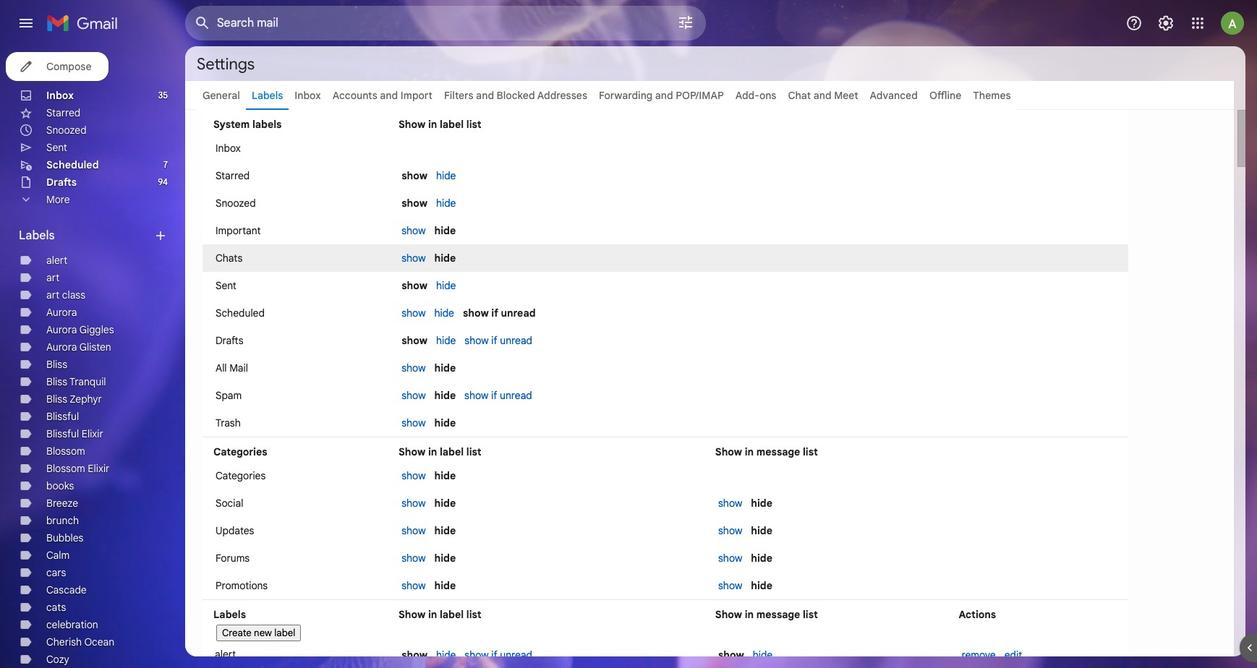 Task type: vqa. For each thing, say whether or not it's contained in the screenshot.
app to the top
no



Task type: describe. For each thing, give the bounding box(es) containing it.
cozy
[[46, 653, 69, 666]]

bliss zephyr link
[[46, 393, 102, 406]]

filters and blocked addresses
[[444, 89, 588, 102]]

1 vertical spatial drafts
[[216, 334, 244, 347]]

and for filters
[[476, 89, 494, 102]]

1 horizontal spatial alert
[[215, 648, 236, 661]]

in for categories
[[428, 446, 437, 459]]

remove
[[962, 649, 996, 662]]

blossom elixir link
[[46, 462, 110, 475]]

blossom for blossom elixir
[[46, 462, 85, 475]]

cascade
[[46, 584, 87, 597]]

blocked
[[497, 89, 535, 102]]

starred link
[[46, 106, 80, 119]]

if for spam
[[491, 389, 497, 402]]

snoozed link
[[46, 124, 87, 137]]

themes link
[[973, 89, 1011, 102]]

breeze link
[[46, 497, 78, 510]]

alert inside labels navigation
[[46, 254, 67, 267]]

edit link
[[1005, 649, 1022, 662]]

accounts
[[333, 89, 378, 102]]

cozy link
[[46, 653, 69, 666]]

1 horizontal spatial sent
[[216, 279, 237, 292]]

spam
[[216, 389, 242, 402]]

1 horizontal spatial scheduled
[[216, 307, 265, 320]]

more
[[46, 193, 70, 206]]

Search mail text field
[[217, 16, 637, 30]]

aurora glisten
[[46, 341, 111, 354]]

labels for labels heading
[[19, 229, 55, 243]]

label for categories
[[440, 446, 464, 459]]

create new label button
[[216, 625, 301, 642]]

bliss link
[[46, 358, 67, 371]]

bliss for the bliss link
[[46, 358, 67, 371]]

1 horizontal spatial inbox
[[216, 142, 241, 155]]

1 horizontal spatial labels
[[213, 608, 246, 621]]

message for categories
[[757, 446, 800, 459]]

chat and meet link
[[788, 89, 859, 102]]

bubbles link
[[46, 532, 84, 545]]

show if unread link for spam
[[465, 389, 532, 402]]

hide link for drafts
[[436, 334, 456, 347]]

glisten
[[79, 341, 111, 354]]

7
[[163, 159, 168, 170]]

ocean
[[84, 636, 114, 649]]

elixir for blossom elixir
[[88, 462, 110, 475]]

94
[[158, 177, 168, 187]]

list for labels
[[466, 608, 482, 621]]

show in message list for categories
[[715, 446, 818, 459]]

bliss for bliss zephyr
[[46, 393, 67, 406]]

unread for spam
[[500, 389, 532, 402]]

show link for updates
[[402, 525, 426, 538]]

show for categories
[[399, 446, 426, 459]]

accounts and import
[[333, 89, 433, 102]]

and for forwarding
[[655, 89, 673, 102]]

important
[[216, 224, 261, 237]]

all mail
[[216, 362, 248, 375]]

labels heading
[[19, 229, 153, 243]]

hide link for snoozed
[[436, 197, 456, 210]]

cherish
[[46, 636, 82, 649]]

edit
[[1005, 649, 1022, 662]]

forwarding and pop/imap link
[[599, 89, 724, 102]]

art link
[[46, 271, 59, 284]]

show for system labels
[[399, 118, 426, 131]]

addresses
[[537, 89, 588, 102]]

if for alert
[[491, 649, 498, 662]]

show if unread link for alert
[[465, 649, 533, 662]]

cars link
[[46, 567, 66, 580]]

more button
[[0, 191, 174, 208]]

calm
[[46, 549, 70, 562]]

chat and meet
[[788, 89, 859, 102]]

zephyr
[[70, 393, 102, 406]]

elixir for blissful elixir
[[82, 428, 103, 441]]

inbox link inside labels navigation
[[46, 89, 74, 102]]

meet
[[834, 89, 859, 102]]

cherish ocean
[[46, 636, 114, 649]]

sent link
[[46, 141, 67, 154]]

show link for scheduled
[[402, 307, 426, 320]]

aurora glisten link
[[46, 341, 111, 354]]

bliss tranquil
[[46, 375, 106, 389]]

gmail image
[[46, 9, 125, 38]]

art class link
[[46, 289, 85, 302]]

blossom link
[[46, 445, 85, 458]]

inbox inside labels navigation
[[46, 89, 74, 102]]

sent inside labels navigation
[[46, 141, 67, 154]]

35
[[158, 90, 168, 101]]

bliss for bliss tranquil
[[46, 375, 67, 389]]

1 vertical spatial categories
[[216, 470, 266, 483]]

system
[[213, 118, 250, 131]]

aurora for aurora giggles
[[46, 323, 77, 336]]

settings
[[197, 54, 255, 73]]

ons
[[760, 89, 777, 102]]

celebration link
[[46, 619, 98, 632]]

tranquil
[[69, 375, 106, 389]]

actions
[[959, 608, 996, 621]]

bliss tranquil link
[[46, 375, 106, 389]]

add-ons
[[736, 89, 777, 102]]

cascade link
[[46, 584, 87, 597]]

aurora giggles
[[46, 323, 114, 336]]

in for labels
[[428, 608, 437, 621]]

blossom elixir
[[46, 462, 110, 475]]

labels for labels 'link'
[[252, 89, 283, 102]]

filters and blocked addresses link
[[444, 89, 588, 102]]

general
[[203, 89, 240, 102]]

alert link
[[46, 254, 67, 267]]

labels navigation
[[0, 46, 185, 669]]

aurora giggles link
[[46, 323, 114, 336]]

create
[[222, 627, 252, 640]]

show link for social
[[402, 497, 426, 510]]

bliss zephyr
[[46, 393, 102, 406]]

hide link for scheduled
[[434, 307, 454, 320]]

class
[[62, 289, 85, 302]]

label for labels
[[440, 608, 464, 621]]

show link for chats
[[402, 252, 426, 265]]

import
[[401, 89, 433, 102]]

compose button
[[6, 52, 109, 81]]

books
[[46, 480, 74, 493]]

breeze
[[46, 497, 78, 510]]

blissful link
[[46, 410, 79, 423]]

in for system labels
[[428, 118, 437, 131]]

show for labels
[[399, 608, 426, 621]]

search mail image
[[190, 10, 216, 36]]

all
[[216, 362, 227, 375]]



Task type: locate. For each thing, give the bounding box(es) containing it.
mail
[[229, 362, 248, 375]]

snoozed down starred link
[[46, 124, 87, 137]]

0 vertical spatial elixir
[[82, 428, 103, 441]]

filters
[[444, 89, 474, 102]]

and right "chat"
[[814, 89, 832, 102]]

0 horizontal spatial labels
[[19, 229, 55, 243]]

blissful elixir
[[46, 428, 103, 441]]

show in label list
[[399, 118, 482, 131], [399, 446, 482, 459], [399, 608, 482, 621]]

1 horizontal spatial inbox link
[[295, 89, 321, 102]]

show if unread link for drafts
[[465, 334, 533, 347]]

categories down trash on the left
[[213, 446, 267, 459]]

3 if from the top
[[491, 389, 497, 402]]

0 vertical spatial art
[[46, 271, 59, 284]]

if
[[491, 307, 498, 320], [491, 334, 498, 347], [491, 389, 497, 402], [491, 649, 498, 662]]

3 bliss from the top
[[46, 393, 67, 406]]

art for art class
[[46, 289, 59, 302]]

trash
[[216, 417, 241, 430]]

show
[[402, 169, 428, 182], [402, 197, 428, 210], [402, 224, 426, 237], [402, 252, 426, 265], [402, 279, 428, 292], [402, 307, 426, 320], [463, 307, 489, 320], [402, 334, 428, 347], [465, 334, 489, 347], [402, 362, 426, 375], [402, 389, 426, 402], [465, 389, 489, 402], [402, 417, 426, 430], [402, 470, 426, 483], [402, 497, 426, 510], [718, 497, 743, 510], [402, 525, 426, 538], [718, 525, 743, 538], [402, 552, 426, 565], [718, 552, 743, 565], [402, 580, 426, 593], [718, 580, 743, 593], [402, 649, 428, 662], [465, 649, 489, 662], [718, 649, 744, 662]]

art class
[[46, 289, 85, 302]]

drafts up all mail
[[216, 334, 244, 347]]

1 show if unread link from the top
[[465, 334, 533, 347]]

1 horizontal spatial starred
[[216, 169, 250, 182]]

labels link
[[252, 89, 283, 102]]

0 horizontal spatial inbox
[[46, 89, 74, 102]]

in
[[428, 118, 437, 131], [428, 446, 437, 459], [745, 446, 754, 459], [428, 608, 437, 621], [745, 608, 754, 621]]

0 vertical spatial show if unread link
[[465, 334, 533, 347]]

advanced search options image
[[671, 8, 700, 37]]

1 if from the top
[[491, 307, 498, 320]]

1 vertical spatial aurora
[[46, 323, 77, 336]]

label inside button
[[274, 627, 295, 640]]

0 horizontal spatial drafts
[[46, 176, 77, 189]]

aurora for aurora link
[[46, 306, 77, 319]]

0 vertical spatial show in message list
[[715, 446, 818, 459]]

settings image
[[1158, 14, 1175, 32]]

2 vertical spatial show in label list
[[399, 608, 482, 621]]

aurora down art class link
[[46, 306, 77, 319]]

show if unread for spam
[[465, 389, 532, 402]]

new
[[254, 627, 272, 640]]

show in label list for system labels
[[399, 118, 482, 131]]

show link for trash
[[402, 417, 426, 430]]

cherish ocean link
[[46, 636, 114, 649]]

0 horizontal spatial scheduled
[[46, 158, 99, 171]]

unread for drafts
[[500, 334, 533, 347]]

2 vertical spatial bliss
[[46, 393, 67, 406]]

general link
[[203, 89, 240, 102]]

label for system labels
[[440, 118, 464, 131]]

alert down create
[[215, 648, 236, 661]]

and right filters
[[476, 89, 494, 102]]

1 and from the left
[[380, 89, 398, 102]]

0 horizontal spatial alert
[[46, 254, 67, 267]]

art for the 'art' link
[[46, 271, 59, 284]]

1 inbox link from the left
[[46, 89, 74, 102]]

labels up labels
[[252, 89, 283, 102]]

scheduled
[[46, 158, 99, 171], [216, 307, 265, 320]]

show link for forums
[[402, 552, 426, 565]]

2 art from the top
[[46, 289, 59, 302]]

0 vertical spatial labels
[[252, 89, 283, 102]]

support image
[[1126, 14, 1143, 32]]

bliss up bliss tranquil
[[46, 358, 67, 371]]

unread for alert
[[500, 649, 533, 662]]

2 message from the top
[[757, 608, 800, 621]]

1 bliss from the top
[[46, 358, 67, 371]]

aurora
[[46, 306, 77, 319], [46, 323, 77, 336], [46, 341, 77, 354]]

1 vertical spatial blissful
[[46, 428, 79, 441]]

aurora for aurora glisten
[[46, 341, 77, 354]]

0 horizontal spatial starred
[[46, 106, 80, 119]]

1 vertical spatial elixir
[[88, 462, 110, 475]]

add-ons link
[[736, 89, 777, 102]]

1 vertical spatial scheduled
[[216, 307, 265, 320]]

1 art from the top
[[46, 271, 59, 284]]

system labels
[[213, 118, 282, 131]]

inbox down system on the top of page
[[216, 142, 241, 155]]

starred down system on the top of page
[[216, 169, 250, 182]]

1 vertical spatial show in message list
[[715, 608, 818, 621]]

brunch
[[46, 514, 79, 527]]

1 vertical spatial message
[[757, 608, 800, 621]]

show link for all mail
[[402, 362, 426, 375]]

scheduled up drafts link
[[46, 158, 99, 171]]

show in label list for labels
[[399, 608, 482, 621]]

offline link
[[930, 89, 962, 102]]

starred up the snoozed link
[[46, 106, 80, 119]]

aurora up the bliss link
[[46, 341, 77, 354]]

if for drafts
[[491, 334, 498, 347]]

aurora down aurora link
[[46, 323, 77, 336]]

0 horizontal spatial inbox link
[[46, 89, 74, 102]]

3 show in label list from the top
[[399, 608, 482, 621]]

and for accounts
[[380, 89, 398, 102]]

calm link
[[46, 549, 70, 562]]

show link for promotions
[[402, 580, 426, 593]]

label
[[440, 118, 464, 131], [440, 446, 464, 459], [440, 608, 464, 621], [274, 627, 295, 640]]

0 vertical spatial show in label list
[[399, 118, 482, 131]]

drafts
[[46, 176, 77, 189], [216, 334, 244, 347]]

inbox right labels 'link'
[[295, 89, 321, 102]]

2 if from the top
[[491, 334, 498, 347]]

sent down the chats
[[216, 279, 237, 292]]

scheduled link
[[46, 158, 99, 171]]

1 vertical spatial starred
[[216, 169, 250, 182]]

1 vertical spatial labels
[[19, 229, 55, 243]]

2 horizontal spatial inbox
[[295, 89, 321, 102]]

3 and from the left
[[655, 89, 673, 102]]

3 aurora from the top
[[46, 341, 77, 354]]

bliss down the bliss link
[[46, 375, 67, 389]]

0 vertical spatial starred
[[46, 106, 80, 119]]

2 bliss from the top
[[46, 375, 67, 389]]

categories up social
[[216, 470, 266, 483]]

2 vertical spatial show if unread link
[[465, 649, 533, 662]]

labels
[[252, 89, 283, 102], [19, 229, 55, 243], [213, 608, 246, 621]]

1 vertical spatial show if unread link
[[465, 389, 532, 402]]

1 vertical spatial sent
[[216, 279, 237, 292]]

drafts link
[[46, 176, 77, 189]]

inbox up starred link
[[46, 89, 74, 102]]

message for labels
[[757, 608, 800, 621]]

starred inside labels navigation
[[46, 106, 80, 119]]

pop/imap
[[676, 89, 724, 102]]

2 blissful from the top
[[46, 428, 79, 441]]

chat
[[788, 89, 811, 102]]

snoozed up important
[[216, 197, 256, 210]]

cats link
[[46, 601, 66, 614]]

social
[[216, 497, 243, 510]]

0 vertical spatial sent
[[46, 141, 67, 154]]

0 vertical spatial drafts
[[46, 176, 77, 189]]

labels
[[252, 118, 282, 131]]

blissful for blissful elixir
[[46, 428, 79, 441]]

blossom down blossom link
[[46, 462, 85, 475]]

show in message list for labels
[[715, 608, 818, 621]]

blissful
[[46, 410, 79, 423], [46, 428, 79, 441]]

bliss up blissful link
[[46, 393, 67, 406]]

1 vertical spatial blossom
[[46, 462, 85, 475]]

list for system labels
[[466, 118, 482, 131]]

hide link for starred
[[436, 169, 456, 182]]

3 show if unread link from the top
[[465, 649, 533, 662]]

and left import
[[380, 89, 398, 102]]

cats
[[46, 601, 66, 614]]

forwarding
[[599, 89, 653, 102]]

1 horizontal spatial drafts
[[216, 334, 244, 347]]

alert
[[46, 254, 67, 267], [215, 648, 236, 661]]

1 show in label list from the top
[[399, 118, 482, 131]]

show link for important
[[402, 224, 426, 237]]

2 vertical spatial aurora
[[46, 341, 77, 354]]

remove link
[[962, 649, 996, 662]]

forwarding and pop/imap
[[599, 89, 724, 102]]

blissful for blissful link
[[46, 410, 79, 423]]

list for categories
[[466, 446, 482, 459]]

show if unread for drafts
[[465, 334, 533, 347]]

2 inbox link from the left
[[295, 89, 321, 102]]

4 and from the left
[[814, 89, 832, 102]]

compose
[[46, 60, 92, 73]]

0 horizontal spatial snoozed
[[46, 124, 87, 137]]

inbox link up starred link
[[46, 89, 74, 102]]

show in label list for categories
[[399, 446, 482, 459]]

updates
[[216, 525, 254, 538]]

aurora link
[[46, 306, 77, 319]]

scheduled up mail
[[216, 307, 265, 320]]

0 vertical spatial categories
[[213, 446, 267, 459]]

inbox link
[[46, 89, 74, 102], [295, 89, 321, 102]]

labels up create
[[213, 608, 246, 621]]

inbox link right labels 'link'
[[295, 89, 321, 102]]

0 vertical spatial scheduled
[[46, 158, 99, 171]]

bliss
[[46, 358, 67, 371], [46, 375, 67, 389], [46, 393, 67, 406]]

2 aurora from the top
[[46, 323, 77, 336]]

0 vertical spatial bliss
[[46, 358, 67, 371]]

1 blossom from the top
[[46, 445, 85, 458]]

labels inside navigation
[[19, 229, 55, 243]]

brunch link
[[46, 514, 79, 527]]

scheduled inside labels navigation
[[46, 158, 99, 171]]

elixir up blossom link
[[82, 428, 103, 441]]

show link
[[402, 224, 426, 237], [402, 252, 426, 265], [402, 307, 426, 320], [402, 362, 426, 375], [402, 389, 426, 402], [402, 417, 426, 430], [402, 470, 426, 483], [402, 497, 426, 510], [718, 497, 743, 510], [402, 525, 426, 538], [718, 525, 743, 538], [402, 552, 426, 565], [718, 552, 743, 565], [402, 580, 426, 593], [718, 580, 743, 593]]

blissful down blissful link
[[46, 428, 79, 441]]

bubbles
[[46, 532, 84, 545]]

elixir down the blissful elixir link
[[88, 462, 110, 475]]

1 vertical spatial alert
[[215, 648, 236, 661]]

and for chat
[[814, 89, 832, 102]]

create new label
[[222, 627, 295, 640]]

2 blossom from the top
[[46, 462, 85, 475]]

1 vertical spatial bliss
[[46, 375, 67, 389]]

accounts and import link
[[333, 89, 433, 102]]

blossom for blossom link
[[46, 445, 85, 458]]

1 show in message list from the top
[[715, 446, 818, 459]]

0 vertical spatial blossom
[[46, 445, 85, 458]]

show if unread
[[463, 307, 536, 320], [465, 334, 533, 347], [465, 389, 532, 402], [465, 649, 533, 662]]

blossom down blissful elixir
[[46, 445, 85, 458]]

hide link for alert
[[436, 649, 456, 662]]

chats
[[216, 252, 243, 265]]

0 vertical spatial aurora
[[46, 306, 77, 319]]

sent
[[46, 141, 67, 154], [216, 279, 237, 292]]

forums
[[216, 552, 250, 565]]

2 show in message list from the top
[[715, 608, 818, 621]]

celebration
[[46, 619, 98, 632]]

0 vertical spatial message
[[757, 446, 800, 459]]

1 vertical spatial show in label list
[[399, 446, 482, 459]]

0 vertical spatial alert
[[46, 254, 67, 267]]

2 and from the left
[[476, 89, 494, 102]]

0 vertical spatial snoozed
[[46, 124, 87, 137]]

and left pop/imap
[[655, 89, 673, 102]]

2 vertical spatial labels
[[213, 608, 246, 621]]

snoozed
[[46, 124, 87, 137], [216, 197, 256, 210]]

alert up the 'art' link
[[46, 254, 67, 267]]

show link for categories
[[402, 470, 426, 483]]

None search field
[[185, 6, 706, 41]]

advanced link
[[870, 89, 918, 102]]

main menu image
[[17, 14, 35, 32]]

1 blissful from the top
[[46, 410, 79, 423]]

1 vertical spatial snoozed
[[216, 197, 256, 210]]

blossom
[[46, 445, 85, 458], [46, 462, 85, 475]]

blissful elixir link
[[46, 428, 103, 441]]

blissful down bliss zephyr
[[46, 410, 79, 423]]

labels up the alert link on the top of page
[[19, 229, 55, 243]]

1 horizontal spatial snoozed
[[216, 197, 256, 210]]

drafts up the more on the top of the page
[[46, 176, 77, 189]]

and
[[380, 89, 398, 102], [476, 89, 494, 102], [655, 89, 673, 102], [814, 89, 832, 102]]

snoozed inside labels navigation
[[46, 124, 87, 137]]

2 horizontal spatial labels
[[252, 89, 283, 102]]

2 show if unread link from the top
[[465, 389, 532, 402]]

0 vertical spatial blissful
[[46, 410, 79, 423]]

4 if from the top
[[491, 649, 498, 662]]

0 horizontal spatial sent
[[46, 141, 67, 154]]

show in message list
[[715, 446, 818, 459], [715, 608, 818, 621]]

show if unread link
[[465, 334, 533, 347], [465, 389, 532, 402], [465, 649, 533, 662]]

drafts inside labels navigation
[[46, 176, 77, 189]]

themes
[[973, 89, 1011, 102]]

advanced
[[870, 89, 918, 102]]

hide link for sent
[[436, 279, 456, 292]]

1 message from the top
[[757, 446, 800, 459]]

art down the 'art' link
[[46, 289, 59, 302]]

show link for spam
[[402, 389, 426, 402]]

art down the alert link on the top of page
[[46, 271, 59, 284]]

1 vertical spatial art
[[46, 289, 59, 302]]

elixir
[[82, 428, 103, 441], [88, 462, 110, 475]]

sent down the snoozed link
[[46, 141, 67, 154]]

promotions
[[216, 580, 268, 593]]

2 show in label list from the top
[[399, 446, 482, 459]]

1 aurora from the top
[[46, 306, 77, 319]]

show if unread for alert
[[465, 649, 533, 662]]



